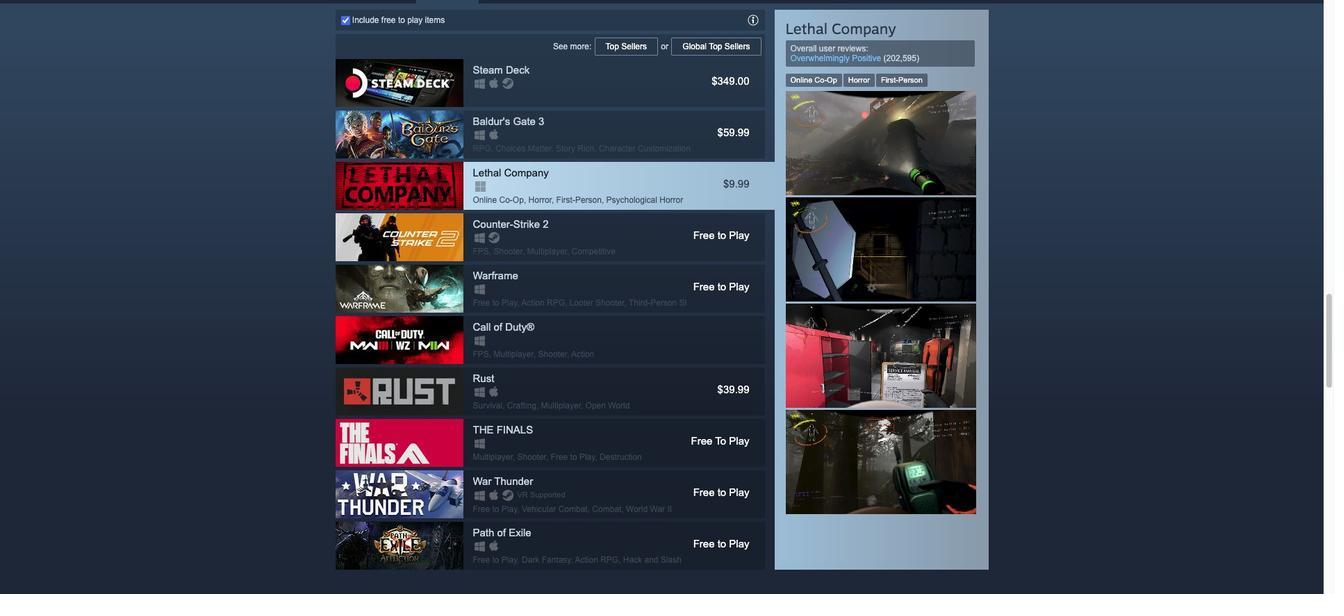 Task type: vqa. For each thing, say whether or not it's contained in the screenshot.


Task type: locate. For each thing, give the bounding box(es) containing it.
4 free to play from the top
[[693, 538, 750, 549]]

1 horizontal spatial horror
[[660, 195, 683, 205]]

2 combat from the left
[[592, 504, 622, 514]]

0 vertical spatial co-
[[815, 76, 827, 84]]

company down matter
[[504, 167, 549, 178]]

rpg left choices
[[473, 144, 491, 153]]

2 horizontal spatial person
[[899, 76, 923, 84]]

1 vertical spatial company
[[504, 167, 549, 178]]

choices
[[496, 144, 526, 153]]

shooter up thunder
[[517, 452, 546, 462]]

survival , crafting , multiplayer , open world
[[473, 401, 630, 410]]

1 vertical spatial world
[[626, 504, 648, 514]]

1 vertical spatial person
[[575, 195, 602, 205]]

open
[[586, 401, 606, 410]]

2 horizontal spatial rpg
[[601, 555, 619, 565]]

combat down destruction
[[592, 504, 622, 514]]

0 vertical spatial war
[[473, 475, 492, 487]]

world
[[608, 401, 630, 410], [626, 504, 648, 514]]

multiplayer down the 2
[[527, 246, 567, 256]]

world inside the vr supported free to play , vehicular combat , combat , world war ii
[[626, 504, 648, 514]]

person
[[899, 76, 923, 84], [575, 195, 602, 205], [651, 298, 677, 308]]

war left thunder
[[473, 475, 492, 487]]

thunder
[[494, 475, 533, 487]]

0 horizontal spatial online
[[473, 195, 497, 205]]

rpg
[[473, 144, 491, 153], [547, 298, 565, 308], [601, 555, 619, 565]]

of
[[494, 321, 502, 333], [497, 527, 506, 538]]

baldur's
[[473, 115, 510, 127]]

0 horizontal spatial person
[[575, 195, 602, 205]]

items
[[425, 15, 445, 25]]

war thunder
[[473, 475, 533, 487]]

free to play for war thunder
[[693, 486, 750, 498]]

lethal down choices
[[473, 167, 501, 178]]

top right more:
[[606, 41, 619, 51]]

co- up counter-strike 2
[[499, 195, 513, 205]]

horror right psychological
[[660, 195, 683, 205]]

of for exile
[[497, 527, 506, 538]]

lethal up overall
[[786, 19, 828, 37]]

horror up the 2
[[529, 195, 552, 205]]

1 vertical spatial fps
[[473, 349, 489, 359]]

strike
[[513, 218, 540, 230]]

hack
[[623, 555, 642, 565]]

op up counter-strike 2
[[513, 195, 524, 205]]

0 vertical spatial of
[[494, 321, 502, 333]]

0 vertical spatial lethal
[[786, 19, 828, 37]]

1 vertical spatial co-
[[499, 195, 513, 205]]

fantasy
[[542, 555, 571, 565]]

first- down story at the top left
[[556, 195, 575, 205]]

company inside lethal company overall user reviews: overwhelmingly positive (202,595)
[[832, 19, 896, 37]]

1 horizontal spatial top
[[709, 41, 722, 51]]

more:
[[570, 41, 592, 51]]

1 horizontal spatial rpg
[[547, 298, 565, 308]]

top
[[606, 41, 619, 51], [709, 41, 722, 51]]

combat down 'supported'
[[559, 504, 588, 514]]

first- down (202,595)
[[881, 76, 899, 84]]

op for online co-op , horror , first-person , psychological horror
[[513, 195, 524, 205]]

(202,595)
[[884, 53, 919, 63]]

0 horizontal spatial top
[[606, 41, 619, 51]]

of right path
[[497, 527, 506, 538]]

2 vertical spatial person
[[651, 298, 677, 308]]

shooter
[[494, 246, 523, 256], [596, 298, 624, 308], [679, 298, 709, 308], [538, 349, 567, 359], [517, 452, 546, 462]]

company for lethal company
[[504, 167, 549, 178]]

1 horizontal spatial person
[[651, 298, 677, 308]]

1 vertical spatial of
[[497, 527, 506, 538]]

1 top from the left
[[606, 41, 619, 51]]

fps for fps , shooter , multiplayer , competitive
[[473, 246, 489, 256]]

2 free to play from the top
[[693, 281, 750, 292]]

sellers up $349.00
[[725, 41, 750, 51]]

0 vertical spatial company
[[832, 19, 896, 37]]

global top sellers
[[683, 41, 750, 51]]

rich
[[578, 144, 594, 153]]

lethal inside lethal company overall user reviews: overwhelmingly positive (202,595)
[[786, 19, 828, 37]]

world left ii
[[626, 504, 648, 514]]

co-
[[815, 76, 827, 84], [499, 195, 513, 205]]

fps up warframe
[[473, 246, 489, 256]]

1 vertical spatial lethal
[[473, 167, 501, 178]]

horror down positive
[[848, 76, 870, 84]]

1 horizontal spatial combat
[[592, 504, 622, 514]]

1 horizontal spatial online
[[791, 76, 813, 84]]

online up counter-
[[473, 195, 497, 205]]

shooter up survival , crafting , multiplayer , open world
[[538, 349, 567, 359]]

rust
[[473, 372, 494, 384]]

1 vertical spatial first-
[[556, 195, 575, 205]]

the
[[473, 424, 494, 435]]

war left ii
[[650, 504, 665, 514]]

1 vertical spatial war
[[650, 504, 665, 514]]

0 horizontal spatial op
[[513, 195, 524, 205]]

action up duty®
[[521, 298, 545, 308]]

lethal
[[786, 19, 828, 37], [473, 167, 501, 178]]

call
[[473, 321, 491, 333]]

competitive
[[572, 246, 616, 256]]

0 horizontal spatial combat
[[559, 504, 588, 514]]

fps , shooter , multiplayer , competitive
[[473, 246, 616, 256]]

vr
[[517, 490, 528, 499]]

of right call
[[494, 321, 502, 333]]

3 free to play from the top
[[693, 486, 750, 498]]

world right "open" at the left bottom
[[608, 401, 630, 410]]

action down the looter
[[571, 349, 594, 359]]

sellers left or
[[621, 41, 647, 51]]

$349.00
[[712, 75, 750, 87]]

counter-
[[473, 218, 513, 230]]

play
[[729, 229, 750, 241], [729, 281, 750, 292], [502, 298, 517, 308], [729, 435, 750, 447], [580, 452, 595, 462], [729, 486, 750, 498], [502, 504, 517, 514], [729, 538, 750, 549], [502, 555, 517, 565]]

0 horizontal spatial company
[[504, 167, 549, 178]]

and
[[645, 555, 658, 565]]

lethal company overall user reviews: overwhelmingly positive (202,595)
[[786, 19, 919, 63]]

$39.99
[[718, 383, 750, 395]]

1 horizontal spatial op
[[827, 76, 837, 84]]

op down "overwhelmingly"
[[827, 76, 837, 84]]

vehicular
[[522, 504, 556, 514]]

co- down "overwhelmingly"
[[815, 76, 827, 84]]

survival
[[473, 401, 503, 410]]

1 horizontal spatial co-
[[815, 76, 827, 84]]

matter
[[528, 144, 551, 153]]

lethal company
[[473, 167, 549, 178]]

2 vertical spatial rpg
[[601, 555, 619, 565]]

deck
[[506, 64, 530, 76]]

top sellers link
[[594, 37, 659, 56]]

action
[[521, 298, 545, 308], [571, 349, 594, 359], [575, 555, 598, 565]]

include free to play items
[[350, 15, 445, 25]]

horror
[[848, 76, 870, 84], [529, 195, 552, 205], [660, 195, 683, 205]]

2 sellers from the left
[[725, 41, 750, 51]]

0 horizontal spatial co-
[[499, 195, 513, 205]]

1 vertical spatial rpg
[[547, 298, 565, 308]]

0 vertical spatial online
[[791, 76, 813, 84]]

2 top from the left
[[709, 41, 722, 51]]

0 vertical spatial world
[[608, 401, 630, 410]]

top inside global top sellers link
[[709, 41, 722, 51]]

steam
[[473, 64, 503, 76]]

0 vertical spatial first-
[[881, 76, 899, 84]]

story
[[556, 144, 575, 153]]

0 vertical spatial op
[[827, 76, 837, 84]]

top right global
[[709, 41, 722, 51]]

rpg left hack
[[601, 555, 619, 565]]

0 vertical spatial rpg
[[473, 144, 491, 153]]

1 horizontal spatial sellers
[[725, 41, 750, 51]]

sellers
[[621, 41, 647, 51], [725, 41, 750, 51]]

counter-strike 2
[[473, 218, 549, 230]]

1 sellers from the left
[[621, 41, 647, 51]]

None checkbox
[[341, 16, 350, 25]]

online co-op , horror , first-person , psychological horror
[[473, 195, 683, 205]]

user
[[819, 44, 835, 53]]

free to play
[[693, 229, 750, 241], [693, 281, 750, 292], [693, 486, 750, 498], [693, 538, 750, 549]]

fps up rust
[[473, 349, 489, 359]]

free
[[381, 15, 396, 25]]

free to play for counter-strike 2
[[693, 229, 750, 241]]

baldur's gate 3
[[473, 115, 544, 127]]

0 horizontal spatial war
[[473, 475, 492, 487]]

warframe image
[[335, 265, 463, 312]]

online
[[791, 76, 813, 84], [473, 195, 497, 205]]

to inside the vr supported free to play , vehicular combat , combat , world war ii
[[492, 504, 499, 514]]

1 horizontal spatial war
[[650, 504, 665, 514]]

rpg left the looter
[[547, 298, 565, 308]]

multiplayer
[[527, 246, 567, 256], [494, 349, 534, 359], [541, 401, 581, 410], [473, 452, 513, 462]]

0 vertical spatial fps
[[473, 246, 489, 256]]

combat
[[559, 504, 588, 514], [592, 504, 622, 514]]

free
[[693, 229, 715, 241], [693, 281, 715, 292], [473, 298, 490, 308], [691, 435, 713, 447], [551, 452, 568, 462], [693, 486, 715, 498], [473, 504, 490, 514], [693, 538, 715, 549], [473, 555, 490, 565]]

1 vertical spatial online
[[473, 195, 497, 205]]

0 horizontal spatial lethal
[[473, 167, 501, 178]]

path of exile
[[473, 527, 531, 538]]

1 fps from the top
[[473, 246, 489, 256]]

1 free to play from the top
[[693, 229, 750, 241]]

1 horizontal spatial lethal
[[786, 19, 828, 37]]

1 horizontal spatial company
[[832, 19, 896, 37]]

op
[[827, 76, 837, 84], [513, 195, 524, 205]]

2 horizontal spatial horror
[[848, 76, 870, 84]]

multiplayer up war thunder
[[473, 452, 513, 462]]

2 fps from the top
[[473, 349, 489, 359]]

dark
[[522, 555, 540, 565]]

see more:
[[553, 41, 594, 51]]

action right fantasy
[[575, 555, 598, 565]]

,
[[491, 144, 493, 153], [551, 144, 554, 153], [594, 144, 597, 153], [524, 195, 526, 205], [552, 195, 554, 205], [602, 195, 604, 205], [489, 246, 491, 256], [523, 246, 525, 256], [567, 246, 569, 256], [517, 298, 520, 308], [565, 298, 567, 308], [624, 298, 627, 308], [489, 349, 491, 359], [534, 349, 536, 359], [567, 349, 569, 359], [503, 401, 505, 410], [536, 401, 539, 410], [581, 401, 583, 410], [513, 452, 515, 462], [546, 452, 548, 462], [595, 452, 597, 462], [517, 504, 520, 514], [588, 504, 590, 514], [622, 504, 624, 514], [517, 555, 520, 565], [571, 555, 573, 565], [619, 555, 621, 565]]

0 horizontal spatial sellers
[[621, 41, 647, 51]]

company up reviews:
[[832, 19, 896, 37]]

positive
[[852, 53, 881, 63]]

the finals
[[473, 424, 533, 435]]

1 vertical spatial op
[[513, 195, 524, 205]]

global top sellers link
[[671, 37, 762, 56]]

ii
[[667, 504, 672, 514]]

0 horizontal spatial horror
[[529, 195, 552, 205]]

free to play
[[691, 435, 750, 447]]

top inside top sellers "link"
[[606, 41, 619, 51]]

rust image
[[335, 367, 463, 415]]

online down "overwhelmingly"
[[791, 76, 813, 84]]



Task type: describe. For each thing, give the bounding box(es) containing it.
of for duty®
[[494, 321, 502, 333]]

$59.99
[[718, 126, 750, 138]]

online co-op link
[[786, 73, 842, 87]]

play
[[407, 15, 423, 25]]

gate
[[513, 115, 536, 127]]

warframe
[[473, 269, 518, 281]]

play inside the vr supported free to play , vehicular combat , combat , world war ii
[[502, 504, 517, 514]]

war thunder image
[[335, 470, 463, 518]]

include
[[352, 15, 379, 25]]

online for online co-op
[[791, 76, 813, 84]]

third-
[[629, 298, 651, 308]]

counter-strike 2 image
[[335, 213, 463, 261]]

war inside the vr supported free to play , vehicular combat , combat , world war ii
[[650, 504, 665, 514]]

shooter up warframe
[[494, 246, 523, 256]]

free to play for warframe
[[693, 281, 750, 292]]

shooter right 'third-'
[[679, 298, 709, 308]]

baldur's gate 3 image
[[335, 110, 463, 158]]

multiplayer left "open" at the left bottom
[[541, 401, 581, 410]]

fps , multiplayer , shooter , action
[[473, 349, 594, 359]]

global
[[683, 41, 707, 51]]

finals
[[497, 424, 533, 435]]

company for lethal company overall user reviews: overwhelmingly positive (202,595)
[[832, 19, 896, 37]]

sellers inside "link"
[[621, 41, 647, 51]]

psychological
[[606, 195, 657, 205]]

crafting
[[507, 401, 536, 410]]

multiplayer , shooter , free to play , destruction
[[473, 452, 642, 462]]

destruction
[[600, 452, 642, 462]]

top sellers
[[606, 41, 647, 51]]

vr supported free to play , vehicular combat , combat , world war ii
[[473, 490, 672, 514]]

customization
[[638, 144, 691, 153]]

steam deck image
[[335, 59, 463, 107]]

multiplayer down duty®
[[494, 349, 534, 359]]

3
[[539, 115, 544, 127]]

free to play , action rpg , looter shooter , third-person shooter
[[473, 298, 709, 308]]

see
[[553, 41, 568, 51]]

0 horizontal spatial first-
[[556, 195, 575, 205]]

shooter right the looter
[[596, 298, 624, 308]]

0 horizontal spatial rpg
[[473, 144, 491, 153]]

duty®
[[505, 321, 534, 333]]

rpg , choices matter , story rich , character customization
[[473, 144, 691, 153]]

or
[[659, 41, 671, 51]]

1 vertical spatial action
[[571, 349, 594, 359]]

fps for fps , multiplayer , shooter , action
[[473, 349, 489, 359]]

online co-op
[[791, 76, 837, 84]]

free to play , dark fantasy , action rpg , hack and slash
[[473, 555, 682, 565]]

free to play for path of exile
[[693, 538, 750, 549]]

2 vertical spatial action
[[575, 555, 598, 565]]

supported
[[530, 490, 565, 499]]

1 combat from the left
[[559, 504, 588, 514]]

op for online co-op
[[827, 76, 837, 84]]

call of duty®
[[473, 321, 534, 333]]

overall
[[791, 44, 817, 53]]

path of exile image
[[335, 522, 463, 570]]

lethal for lethal company
[[473, 167, 501, 178]]

horror link
[[844, 73, 875, 87]]

0 vertical spatial action
[[521, 298, 545, 308]]

lethal for lethal company overall user reviews: overwhelmingly positive (202,595)
[[786, 19, 828, 37]]

looter
[[570, 298, 593, 308]]

0 vertical spatial person
[[899, 76, 923, 84]]

overwhelmingly
[[791, 53, 850, 63]]

reviews:
[[838, 44, 868, 53]]

first-person link
[[876, 73, 928, 87]]

first-person
[[881, 76, 923, 84]]

online for online co-op , horror , first-person , psychological horror
[[473, 195, 497, 205]]

co- for online co-op , horror , first-person , psychological horror
[[499, 195, 513, 205]]

exile
[[509, 527, 531, 538]]

path
[[473, 527, 494, 538]]

to
[[715, 435, 726, 447]]

2
[[543, 218, 549, 230]]

$9.99
[[723, 178, 750, 189]]

1 horizontal spatial first-
[[881, 76, 899, 84]]

slash
[[661, 555, 682, 565]]

character
[[599, 144, 636, 153]]

call of duty® image
[[335, 316, 463, 364]]

the finals image
[[335, 419, 463, 467]]

steam deck
[[473, 64, 530, 76]]

lethal company image
[[335, 162, 463, 210]]

free inside the vr supported free to play , vehicular combat , combat , world war ii
[[473, 504, 490, 514]]

co- for online co-op
[[815, 76, 827, 84]]



